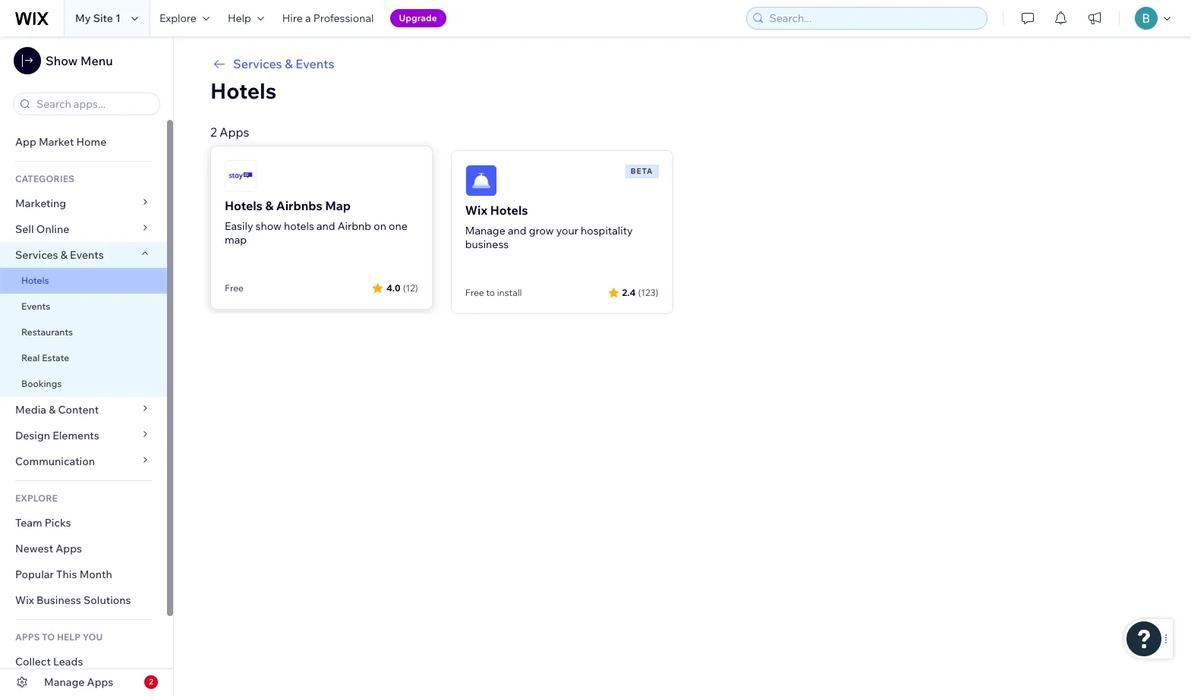 Task type: vqa. For each thing, say whether or not it's contained in the screenshot.
4.2 (92)
no



Task type: locate. For each thing, give the bounding box(es) containing it.
events down a
[[296, 56, 335, 71]]

bookings link
[[0, 371, 167, 397]]

1 horizontal spatial apps
[[87, 676, 113, 690]]

& inside 'link'
[[49, 403, 56, 417]]

hotels inside sidebar element
[[21, 275, 49, 286]]

sell
[[15, 223, 34, 236]]

media
[[15, 403, 46, 417]]

show
[[256, 220, 282, 233]]

0 vertical spatial events
[[296, 56, 335, 71]]

to
[[486, 287, 495, 299]]

services & events
[[233, 56, 335, 71], [15, 248, 104, 262]]

bookings
[[21, 378, 62, 390]]

0 vertical spatial 2
[[210, 125, 217, 140]]

0 horizontal spatial events
[[21, 301, 50, 312]]

services down sell online
[[15, 248, 58, 262]]

and left grow
[[508, 224, 527, 238]]

2.4 (123)
[[622, 287, 659, 298]]

hotels up easily
[[225, 198, 263, 213]]

easily
[[225, 220, 253, 233]]

2.4
[[622, 287, 636, 298]]

1 vertical spatial events
[[70, 248, 104, 262]]

hotels link
[[0, 268, 167, 294]]

& up show
[[265, 198, 274, 213]]

free left to
[[465, 287, 484, 299]]

estate
[[42, 352, 69, 364]]

2 vertical spatial apps
[[87, 676, 113, 690]]

services & events link
[[210, 55, 1155, 73], [0, 242, 167, 268]]

show menu
[[46, 53, 113, 68]]

services down help button
[[233, 56, 282, 71]]

online
[[36, 223, 69, 236]]

map
[[325, 198, 351, 213]]

restaurants
[[21, 327, 73, 338]]

wix business solutions
[[15, 594, 131, 608]]

apps
[[220, 125, 250, 140], [56, 542, 82, 556], [87, 676, 113, 690]]

1 vertical spatial services
[[15, 248, 58, 262]]

manage
[[465, 224, 506, 238], [44, 676, 85, 690]]

wix
[[465, 203, 488, 218], [15, 594, 34, 608]]

wix down wix hotels logo
[[465, 203, 488, 218]]

1 horizontal spatial manage
[[465, 224, 506, 238]]

1 horizontal spatial services & events
[[233, 56, 335, 71]]

events up "hotels" link
[[70, 248, 104, 262]]

collect leads
[[15, 656, 83, 669]]

hire
[[282, 11, 303, 25]]

apps down the collect leads link at the bottom left of the page
[[87, 676, 113, 690]]

0 horizontal spatial apps
[[56, 542, 82, 556]]

0 horizontal spatial wix
[[15, 594, 34, 608]]

map
[[225, 233, 247, 247]]

2 horizontal spatial apps
[[220, 125, 250, 140]]

media & content link
[[0, 397, 167, 423]]

this
[[56, 568, 77, 582]]

2 vertical spatial events
[[21, 301, 50, 312]]

services
[[233, 56, 282, 71], [15, 248, 58, 262]]

1 horizontal spatial and
[[508, 224, 527, 238]]

1 vertical spatial manage
[[44, 676, 85, 690]]

0 horizontal spatial and
[[317, 220, 335, 233]]

popular this month link
[[0, 562, 167, 588]]

& down the "online"
[[61, 248, 68, 262]]

& down the hire
[[285, 56, 293, 71]]

app market home link
[[0, 129, 167, 155]]

wix down popular
[[15, 594, 34, 608]]

1 horizontal spatial events
[[70, 248, 104, 262]]

apps for newest apps
[[56, 542, 82, 556]]

0 vertical spatial apps
[[220, 125, 250, 140]]

(123)
[[638, 287, 659, 298]]

manage down wix hotels logo
[[465, 224, 506, 238]]

menu
[[80, 53, 113, 68]]

manage down leads
[[44, 676, 85, 690]]

sell online link
[[0, 216, 167, 242]]

sidebar element
[[0, 36, 174, 696]]

my site 1
[[75, 11, 121, 25]]

&
[[285, 56, 293, 71], [265, 198, 274, 213], [61, 248, 68, 262], [49, 403, 56, 417]]

wix inside sidebar element
[[15, 594, 34, 608]]

and down the "map"
[[317, 220, 335, 233]]

hotels down sell online
[[21, 275, 49, 286]]

1 vertical spatial services & events
[[15, 248, 104, 262]]

hotels inside wix hotels manage and grow your hospitality business
[[490, 203, 528, 218]]

design elements link
[[0, 423, 167, 449]]

4.0
[[387, 282, 401, 294]]

0 vertical spatial services
[[233, 56, 282, 71]]

month
[[79, 568, 112, 582]]

0 horizontal spatial manage
[[44, 676, 85, 690]]

hotels
[[210, 77, 277, 104], [225, 198, 263, 213], [490, 203, 528, 218], [21, 275, 49, 286]]

communication
[[15, 455, 97, 469]]

business
[[36, 594, 81, 608]]

& right the media
[[49, 403, 56, 417]]

services & events down the hire
[[233, 56, 335, 71]]

wix for business
[[15, 594, 34, 608]]

wix inside wix hotels manage and grow your hospitality business
[[465, 203, 488, 218]]

2 inside sidebar element
[[149, 678, 153, 687]]

0 vertical spatial manage
[[465, 224, 506, 238]]

and inside wix hotels manage and grow your hospitality business
[[508, 224, 527, 238]]

0 horizontal spatial services
[[15, 248, 58, 262]]

services inside sidebar element
[[15, 248, 58, 262]]

1 horizontal spatial wix
[[465, 203, 488, 218]]

1 horizontal spatial services & events link
[[210, 55, 1155, 73]]

1 horizontal spatial free
[[465, 287, 484, 299]]

1 vertical spatial wix
[[15, 594, 34, 608]]

1 horizontal spatial services
[[233, 56, 282, 71]]

collect leads link
[[0, 649, 167, 675]]

0 vertical spatial wix
[[465, 203, 488, 218]]

free down the map
[[225, 283, 244, 294]]

apps up this
[[56, 542, 82, 556]]

app
[[15, 135, 36, 149]]

1 vertical spatial apps
[[56, 542, 82, 556]]

content
[[58, 403, 99, 417]]

apps to help you
[[15, 632, 103, 643]]

marketing
[[15, 197, 66, 210]]

popular
[[15, 568, 54, 582]]

events
[[296, 56, 335, 71], [70, 248, 104, 262], [21, 301, 50, 312]]

2
[[210, 125, 217, 140], [149, 678, 153, 687]]

events inside "link"
[[21, 301, 50, 312]]

hotels & airbnbs map easily show hotels and airbnb on one map
[[225, 198, 408, 247]]

1 vertical spatial services & events link
[[0, 242, 167, 268]]

hotels up "business"
[[490, 203, 528, 218]]

services & events down the "online"
[[15, 248, 104, 262]]

0 vertical spatial services & events
[[233, 56, 335, 71]]

(12)
[[403, 282, 418, 294]]

0 horizontal spatial 2
[[149, 678, 153, 687]]

apps for manage apps
[[87, 676, 113, 690]]

0 horizontal spatial free
[[225, 283, 244, 294]]

business
[[465, 238, 509, 251]]

media & content
[[15, 403, 99, 417]]

design
[[15, 429, 50, 443]]

hotels inside hotels & airbnbs map easily show hotels and airbnb on one map
[[225, 198, 263, 213]]

0 horizontal spatial services & events
[[15, 248, 104, 262]]

1 vertical spatial 2
[[149, 678, 153, 687]]

0 horizontal spatial services & events link
[[0, 242, 167, 268]]

1 horizontal spatial 2
[[210, 125, 217, 140]]

help
[[57, 632, 81, 643]]

apps up hotels & airbnbs map logo
[[220, 125, 250, 140]]

& inside hotels & airbnbs map easily show hotels and airbnb on one map
[[265, 198, 274, 213]]

events up restaurants
[[21, 301, 50, 312]]

wix hotels logo image
[[465, 165, 497, 197]]



Task type: describe. For each thing, give the bounding box(es) containing it.
free to install
[[465, 287, 522, 299]]

hospitality
[[581, 224, 633, 238]]

home
[[76, 135, 107, 149]]

real
[[21, 352, 40, 364]]

upgrade button
[[390, 9, 446, 27]]

install
[[497, 287, 522, 299]]

site
[[93, 11, 113, 25]]

solutions
[[84, 594, 131, 608]]

you
[[83, 632, 103, 643]]

app market home
[[15, 135, 107, 149]]

sell online
[[15, 223, 69, 236]]

2 for 2
[[149, 678, 153, 687]]

free for free
[[225, 283, 244, 294]]

a
[[305, 11, 311, 25]]

real estate
[[21, 352, 69, 364]]

help
[[228, 11, 251, 25]]

professional
[[313, 11, 374, 25]]

manage inside sidebar element
[[44, 676, 85, 690]]

wix hotels manage and grow your hospitality business
[[465, 203, 633, 251]]

explore
[[15, 493, 58, 504]]

0 vertical spatial services & events link
[[210, 55, 1155, 73]]

apps for 2 apps
[[220, 125, 250, 140]]

hotels
[[284, 220, 314, 233]]

market
[[39, 135, 74, 149]]

apps
[[15, 632, 40, 643]]

design elements
[[15, 429, 99, 443]]

team picks
[[15, 517, 71, 530]]

hire a professional link
[[273, 0, 383, 36]]

hire a professional
[[282, 11, 374, 25]]

manage inside wix hotels manage and grow your hospitality business
[[465, 224, 506, 238]]

Search... field
[[765, 8, 983, 29]]

communication link
[[0, 449, 167, 475]]

show menu button
[[14, 47, 113, 74]]

collect
[[15, 656, 51, 669]]

airbnb
[[338, 220, 372, 233]]

to
[[42, 632, 55, 643]]

and inside hotels & airbnbs map easily show hotels and airbnb on one map
[[317, 220, 335, 233]]

events link
[[0, 294, 167, 320]]

picks
[[45, 517, 71, 530]]

grow
[[529, 224, 554, 238]]

2 horizontal spatial events
[[296, 56, 335, 71]]

wix for hotels
[[465, 203, 488, 218]]

one
[[389, 220, 408, 233]]

2 apps
[[210, 125, 250, 140]]

leads
[[53, 656, 83, 669]]

airbnbs
[[276, 198, 323, 213]]

team
[[15, 517, 42, 530]]

my
[[75, 11, 91, 25]]

explore
[[159, 11, 197, 25]]

hotels & airbnbs map logo image
[[225, 160, 257, 192]]

free for free to install
[[465, 287, 484, 299]]

hotels up the 2 apps
[[210, 77, 277, 104]]

1
[[115, 11, 121, 25]]

popular this month
[[15, 568, 112, 582]]

help button
[[219, 0, 273, 36]]

team picks link
[[0, 510, 167, 536]]

4.0 (12)
[[387, 282, 418, 294]]

wix business solutions link
[[0, 588, 167, 614]]

restaurants link
[[0, 320, 167, 346]]

beta
[[631, 166, 654, 176]]

marketing link
[[0, 191, 167, 216]]

manage apps
[[44, 676, 113, 690]]

newest apps
[[15, 542, 82, 556]]

services & events inside sidebar element
[[15, 248, 104, 262]]

categories
[[15, 173, 74, 185]]

your
[[557, 224, 579, 238]]

real estate link
[[0, 346, 167, 371]]

2 for 2 apps
[[210, 125, 217, 140]]

newest apps link
[[0, 536, 167, 562]]

Search apps... field
[[32, 93, 155, 115]]

elements
[[53, 429, 99, 443]]

upgrade
[[399, 12, 437, 24]]

newest
[[15, 542, 53, 556]]

on
[[374, 220, 387, 233]]

show
[[46, 53, 78, 68]]



